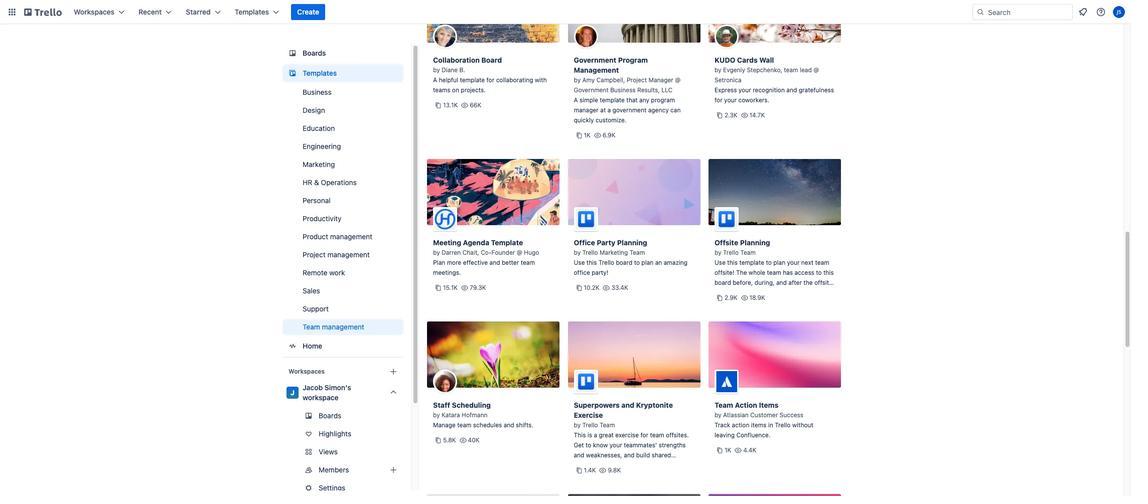 Task type: describe. For each thing, give the bounding box(es) containing it.
exercise
[[616, 432, 639, 439]]

personal link
[[283, 193, 404, 209]]

and inside staff scheduling by katara hofmann manage team schedules and shifts.
[[504, 422, 514, 429]]

setronica
[[715, 76, 742, 84]]

results,
[[638, 86, 660, 94]]

open information menu image
[[1097, 7, 1107, 17]]

add image
[[388, 464, 400, 476]]

evgeniy stepchenko, team lead @ setronica image
[[715, 25, 739, 49]]

15.1k
[[443, 284, 458, 292]]

1 horizontal spatial templates
[[303, 69, 337, 77]]

by inside collaboration board by diane b. a helpful template for collaborating with teams on projects.
[[433, 66, 440, 74]]

0 horizontal spatial project
[[303, 251, 326, 259]]

team right next
[[816, 259, 830, 267]]

business inside government program management by amy campbell, project manager @ government business results, llc a simple template that any program manager at a government agency can quickly customize.
[[611, 86, 636, 94]]

meeting agenda template by darren chait, co-founder @ hugo plan more effective and better team meetings.
[[433, 238, 539, 277]]

team inside offsite planning by trello team use this template to plan your next team offsite! the whole team has access to this board before, during, and after the offsite to stay informed.
[[741, 249, 756, 257]]

party!
[[592, 269, 609, 277]]

diane b. image
[[433, 25, 457, 49]]

stepchenko,
[[747, 66, 783, 74]]

by inside superpowers and kryptonite exercise by trello team this is a great exercise for team offsites. get to know your teammates' strengths and weaknesses, and build shared understanding and empathy.
[[574, 422, 581, 429]]

hr
[[303, 178, 312, 187]]

cards
[[738, 56, 758, 64]]

33.4k
[[612, 284, 629, 292]]

sales link
[[283, 283, 404, 299]]

access
[[795, 269, 815, 277]]

by inside government program management by amy campbell, project manager @ government business results, llc a simple template that any program manager at a government agency can quickly customize.
[[574, 76, 581, 84]]

staff scheduling by katara hofmann manage team schedules and shifts.
[[433, 401, 534, 429]]

understanding
[[574, 462, 615, 469]]

&
[[314, 178, 319, 187]]

build
[[636, 452, 650, 459]]

any
[[640, 96, 650, 104]]

to up offsite
[[816, 269, 822, 277]]

llc
[[662, 86, 673, 94]]

by inside office party planning by trello marketing team use this trello board to plan an amazing office party!
[[574, 249, 581, 257]]

product
[[303, 232, 328, 241]]

trello team image for superpowers
[[574, 370, 598, 394]]

a inside collaboration board by diane b. a helpful template for collaborating with teams on projects.
[[433, 76, 437, 84]]

meetings.
[[433, 269, 461, 277]]

team management link
[[283, 319, 404, 335]]

and down "get"
[[574, 452, 585, 459]]

use inside office party planning by trello marketing team use this trello board to plan an amazing office party!
[[574, 259, 585, 267]]

this
[[574, 432, 586, 439]]

your inside offsite planning by trello team use this template to plan your next team offsite! the whole team has access to this board before, during, and after the offsite to stay informed.
[[788, 259, 800, 267]]

amy campbell, project manager @ government business results, llc image
[[574, 25, 598, 49]]

campbell,
[[597, 76, 625, 84]]

better
[[502, 259, 519, 267]]

marketing inside office party planning by trello marketing team use this trello board to plan an amazing office party!
[[600, 249, 628, 257]]

forward image for views
[[402, 446, 414, 458]]

4.4k
[[744, 447, 757, 454]]

customer
[[751, 412, 778, 419]]

management for product management
[[330, 232, 373, 241]]

hofmann
[[462, 412, 488, 419]]

with
[[535, 76, 547, 84]]

diane
[[442, 66, 458, 74]]

scheduling
[[452, 401, 491, 410]]

templates button
[[229, 4, 285, 20]]

design link
[[283, 102, 404, 118]]

18.9k
[[750, 294, 766, 302]]

1 horizontal spatial this
[[728, 259, 738, 267]]

projects.
[[461, 86, 486, 94]]

meeting
[[433, 238, 461, 247]]

product management
[[303, 232, 373, 241]]

template inside government program management by amy campbell, project manager @ government business results, llc a simple template that any program manager at a government agency can quickly customize.
[[600, 96, 625, 104]]

personal
[[303, 196, 331, 205]]

team inside meeting agenda template by darren chait, co-founder @ hugo plan more effective and better team meetings.
[[521, 259, 535, 267]]

helpful
[[439, 76, 458, 84]]

jacob
[[303, 384, 323, 392]]

engineering link
[[283, 139, 404, 155]]

settings
[[319, 484, 346, 493]]

1k for government program management
[[584, 132, 591, 139]]

trello marketing team image
[[574, 207, 598, 231]]

team inside superpowers and kryptonite exercise by trello team this is a great exercise for team offsites. get to know your teammates' strengths and weaknesses, and build shared understanding and empathy.
[[600, 422, 615, 429]]

party
[[597, 238, 616, 247]]

workspaces inside workspaces popup button
[[74, 8, 114, 16]]

home image
[[287, 340, 299, 352]]

collaboration board by diane b. a helpful template for collaborating with teams on projects.
[[433, 56, 547, 94]]

team inside office party planning by trello marketing team use this trello board to plan an amazing office party!
[[630, 249, 645, 257]]

to inside superpowers and kryptonite exercise by trello team this is a great exercise for team offsites. get to know your teammates' strengths and weaknesses, and build shared understanding and empathy.
[[586, 442, 592, 449]]

at
[[601, 106, 606, 114]]

support link
[[283, 301, 404, 317]]

trello team image for offsite
[[715, 207, 739, 231]]

success
[[780, 412, 804, 419]]

trello inside offsite planning by trello team use this template to plan your next team offsite! the whole team has access to this board before, during, and after the offsite to stay informed.
[[724, 249, 739, 257]]

forward image inside members link
[[402, 464, 414, 476]]

schedules
[[473, 422, 502, 429]]

manager
[[649, 76, 674, 84]]

highlights link
[[283, 426, 404, 442]]

superpowers
[[574, 401, 620, 410]]

can
[[671, 106, 681, 114]]

boards link for home
[[283, 44, 404, 62]]

planning inside offsite planning by trello team use this template to plan your next team offsite! the whole team has access to this board before, during, and after the offsite to stay informed.
[[740, 238, 771, 247]]

has
[[783, 269, 793, 277]]

effective
[[463, 259, 488, 267]]

and left build
[[624, 452, 635, 459]]

items
[[759, 401, 779, 410]]

starred button
[[180, 4, 227, 20]]

13.1k
[[443, 101, 458, 109]]

0 notifications image
[[1077, 6, 1090, 18]]

next
[[802, 259, 814, 267]]

primary element
[[0, 0, 1132, 24]]

is
[[588, 432, 592, 439]]

for inside superpowers and kryptonite exercise by trello team this is a great exercise for team offsites. get to know your teammates' strengths and weaknesses, and build shared understanding and empathy.
[[641, 432, 649, 439]]

to left stay
[[715, 289, 721, 297]]

by inside offsite planning by trello team use this template to plan your next team offsite! the whole team has access to this board before, during, and after the offsite to stay informed.
[[715, 249, 722, 257]]

team inside "team action items by atlassian customer success track action items in trello without leaving confluence."
[[715, 401, 734, 410]]

1k for team action items
[[725, 447, 732, 454]]

remote work
[[303, 269, 345, 277]]

simon's
[[325, 384, 351, 392]]

a inside superpowers and kryptonite exercise by trello team this is a great exercise for team offsites. get to know your teammates' strengths and weaknesses, and build shared understanding and empathy.
[[594, 432, 597, 439]]

informed.
[[736, 289, 763, 297]]

board inside office party planning by trello marketing team use this trello board to plan an amazing office party!
[[616, 259, 633, 267]]

co-
[[481, 249, 492, 257]]

your up coworkers.
[[739, 86, 752, 94]]

a inside government program management by amy campbell, project manager @ government business results, llc a simple template that any program manager at a government agency can quickly customize.
[[574, 96, 578, 104]]

search image
[[977, 8, 985, 16]]

by inside meeting agenda template by darren chait, co-founder @ hugo plan more effective and better team meetings.
[[433, 249, 440, 257]]

and left empathy.
[[617, 462, 627, 469]]

business link
[[283, 84, 404, 100]]

manager
[[574, 106, 599, 114]]

40k
[[468, 437, 480, 444]]

views
[[319, 448, 338, 456]]

office
[[574, 238, 595, 247]]

1.4k
[[584, 467, 596, 474]]

2 horizontal spatial this
[[824, 269, 834, 277]]

members
[[319, 466, 349, 474]]

education
[[303, 124, 335, 133]]

recent
[[139, 8, 162, 16]]

1 government from the top
[[574, 56, 617, 64]]

marketing link
[[283, 157, 404, 173]]

offsite planning by trello team use this template to plan your next team offsite! the whole team has access to this board before, during, and after the offsite to stay informed.
[[715, 238, 834, 297]]

work
[[329, 269, 345, 277]]

in
[[769, 422, 774, 429]]

hugo
[[524, 249, 539, 257]]

board inside offsite planning by trello team use this template to plan your next team offsite! the whole team has access to this board before, during, and after the offsite to stay informed.
[[715, 279, 731, 287]]

for inside collaboration board by diane b. a helpful template for collaborating with teams on projects.
[[487, 76, 495, 84]]

action
[[735, 401, 758, 410]]

the
[[804, 279, 813, 287]]

for inside kudo cards wall by evgeniy stepchenko, team lead @ setronica express your recognition and gratefulness for your coworkers.
[[715, 96, 723, 104]]

team inside staff scheduling by katara hofmann manage team schedules and shifts.
[[458, 422, 472, 429]]



Task type: locate. For each thing, give the bounding box(es) containing it.
use up office
[[574, 259, 585, 267]]

team left has
[[767, 269, 782, 277]]

0 vertical spatial 1k
[[584, 132, 591, 139]]

3 forward image from the top
[[402, 483, 414, 495]]

2.9k
[[725, 294, 738, 302]]

know
[[593, 442, 608, 449]]

board
[[616, 259, 633, 267], [715, 279, 731, 287]]

back to home image
[[24, 4, 62, 20]]

0 horizontal spatial a
[[433, 76, 437, 84]]

template up at
[[600, 96, 625, 104]]

2 planning from the left
[[740, 238, 771, 247]]

your
[[739, 86, 752, 94], [725, 96, 737, 104], [788, 259, 800, 267], [610, 442, 622, 449]]

1 vertical spatial management
[[328, 251, 370, 259]]

business
[[611, 86, 636, 94], [303, 88, 332, 96]]

quickly
[[574, 116, 594, 124]]

forward image inside settings link
[[402, 483, 414, 495]]

plan left an
[[642, 259, 654, 267]]

evgeniy
[[724, 66, 746, 74]]

boards for home
[[303, 49, 326, 57]]

1 horizontal spatial board
[[715, 279, 731, 287]]

teammates'
[[624, 442, 657, 449]]

template board image
[[287, 67, 299, 79]]

1 horizontal spatial use
[[715, 259, 726, 267]]

to left an
[[634, 259, 640, 267]]

@ for government program management
[[675, 76, 681, 84]]

1 vertical spatial board
[[715, 279, 731, 287]]

b.
[[460, 66, 465, 74]]

strengths
[[659, 442, 686, 449]]

boards up "highlights" at the bottom left
[[319, 412, 342, 420]]

1k down "leaving"
[[725, 447, 732, 454]]

2 use from the left
[[715, 259, 726, 267]]

template for collaboration
[[460, 76, 485, 84]]

trello up is
[[583, 422, 598, 429]]

for
[[487, 76, 495, 84], [715, 96, 723, 104], [641, 432, 649, 439]]

this up party!
[[587, 259, 597, 267]]

simple
[[580, 96, 598, 104]]

template inside offsite planning by trello team use this template to plan your next team offsite! the whole team has access to this board before, during, and after the offsite to stay informed.
[[740, 259, 765, 267]]

by down staff
[[433, 412, 440, 419]]

offsite!
[[715, 269, 735, 277]]

@ for meeting agenda template
[[517, 249, 523, 257]]

forward image
[[402, 446, 414, 458], [402, 464, 414, 476], [402, 483, 414, 495]]

program
[[651, 96, 675, 104]]

0 horizontal spatial trello team image
[[574, 370, 598, 394]]

your inside superpowers and kryptonite exercise by trello team this is a great exercise for team offsites. get to know your teammates' strengths and weaknesses, and build shared understanding and empathy.
[[610, 442, 622, 449]]

0 vertical spatial management
[[330, 232, 373, 241]]

boards link up highlights link
[[283, 408, 404, 424]]

0 horizontal spatial this
[[587, 259, 597, 267]]

2 vertical spatial template
[[740, 259, 765, 267]]

0 vertical spatial project
[[627, 76, 647, 84]]

1 vertical spatial forward image
[[402, 464, 414, 476]]

to
[[634, 259, 640, 267], [766, 259, 772, 267], [816, 269, 822, 277], [715, 289, 721, 297], [586, 442, 592, 449]]

1 horizontal spatial a
[[574, 96, 578, 104]]

0 vertical spatial boards link
[[283, 44, 404, 62]]

project inside government program management by amy campbell, project manager @ government business results, llc a simple template that any program manager at a government agency can quickly customize.
[[627, 76, 647, 84]]

project management link
[[283, 247, 404, 263]]

0 horizontal spatial board
[[616, 259, 633, 267]]

leaving
[[715, 432, 735, 439]]

management down productivity link
[[330, 232, 373, 241]]

9.8k
[[608, 467, 621, 474]]

@ right manager
[[675, 76, 681, 84]]

create a workspace image
[[388, 366, 400, 378]]

boards link up templates link
[[283, 44, 404, 62]]

1 plan from the left
[[642, 259, 654, 267]]

by inside staff scheduling by katara hofmann manage team schedules and shifts.
[[433, 412, 440, 419]]

2 plan from the left
[[774, 259, 786, 267]]

2 vertical spatial @
[[517, 249, 523, 257]]

amy
[[583, 76, 595, 84]]

to right "get"
[[586, 442, 592, 449]]

hr & operations link
[[283, 175, 404, 191]]

use up offsite!
[[715, 259, 726, 267]]

1 horizontal spatial business
[[611, 86, 636, 94]]

during,
[[755, 279, 775, 287]]

1 vertical spatial government
[[574, 86, 609, 94]]

jacob simon (jacobsimon16) image
[[1114, 6, 1126, 18]]

1 vertical spatial templates
[[303, 69, 337, 77]]

j
[[291, 389, 295, 397]]

1 horizontal spatial planning
[[740, 238, 771, 247]]

government up management
[[574, 56, 617, 64]]

0 vertical spatial templates
[[235, 8, 269, 16]]

teams
[[433, 86, 451, 94]]

for up teammates'
[[641, 432, 649, 439]]

management for project management
[[328, 251, 370, 259]]

empathy.
[[629, 462, 655, 469]]

use
[[574, 259, 585, 267], [715, 259, 726, 267]]

government up simple
[[574, 86, 609, 94]]

team management
[[303, 323, 364, 331]]

team
[[630, 249, 645, 257], [741, 249, 756, 257], [303, 323, 320, 331], [715, 401, 734, 410], [600, 422, 615, 429]]

express
[[715, 86, 737, 94]]

0 vertical spatial government
[[574, 56, 617, 64]]

trello team image up offsite
[[715, 207, 739, 231]]

planning right the party
[[617, 238, 648, 247]]

1 horizontal spatial trello team image
[[715, 207, 739, 231]]

2 horizontal spatial for
[[715, 96, 723, 104]]

and
[[787, 86, 797, 94], [490, 259, 500, 267], [777, 279, 787, 287], [622, 401, 635, 410], [504, 422, 514, 429], [574, 452, 585, 459], [624, 452, 635, 459], [617, 462, 627, 469]]

@ inside government program management by amy campbell, project manager @ government business results, llc a simple template that any program manager at a government agency can quickly customize.
[[675, 76, 681, 84]]

team inside kudo cards wall by evgeniy stepchenko, team lead @ setronica express your recognition and gratefulness for your coworkers.
[[784, 66, 799, 74]]

1 vertical spatial a
[[594, 432, 597, 439]]

boards for views
[[319, 412, 342, 420]]

1 vertical spatial boards link
[[283, 408, 404, 424]]

1 horizontal spatial for
[[641, 432, 649, 439]]

1 use from the left
[[574, 259, 585, 267]]

kudo
[[715, 56, 736, 64]]

14.7k
[[750, 111, 765, 119]]

0 horizontal spatial planning
[[617, 238, 648, 247]]

by inside kudo cards wall by evgeniy stepchenko, team lead @ setronica express your recognition and gratefulness for your coworkers.
[[715, 66, 722, 74]]

2 vertical spatial forward image
[[402, 483, 414, 495]]

founder
[[492, 249, 515, 257]]

marketing up '&'
[[303, 160, 335, 169]]

Search field
[[985, 5, 1073, 20]]

2 horizontal spatial template
[[740, 259, 765, 267]]

board down offsite!
[[715, 279, 731, 287]]

team up strengths
[[650, 432, 665, 439]]

2 vertical spatial for
[[641, 432, 649, 439]]

0 vertical spatial board
[[616, 259, 633, 267]]

settings link
[[283, 480, 414, 497]]

for down board
[[487, 76, 495, 84]]

darren chait, co-founder @ hugo image
[[433, 207, 457, 231]]

trello down office in the right top of the page
[[583, 249, 598, 257]]

a
[[433, 76, 437, 84], [574, 96, 578, 104]]

1 vertical spatial a
[[574, 96, 578, 104]]

0 vertical spatial forward image
[[402, 446, 414, 458]]

board up 33.4k
[[616, 259, 633, 267]]

shifts.
[[516, 422, 534, 429]]

0 vertical spatial marketing
[[303, 160, 335, 169]]

management down product management link
[[328, 251, 370, 259]]

office
[[574, 269, 590, 277]]

by down office in the right top of the page
[[574, 249, 581, 257]]

0 vertical spatial a
[[608, 106, 611, 114]]

boards
[[303, 49, 326, 57], [319, 412, 342, 420]]

plan inside offsite planning by trello team use this template to plan your next team offsite! the whole team has access to this board before, during, and after the offsite to stay informed.
[[774, 259, 786, 267]]

1 vertical spatial 1k
[[725, 447, 732, 454]]

1 horizontal spatial plan
[[774, 259, 786, 267]]

create
[[297, 8, 319, 16]]

action
[[732, 422, 750, 429]]

1 horizontal spatial project
[[627, 76, 647, 84]]

your up has
[[788, 259, 800, 267]]

your down express
[[725, 96, 737, 104]]

1k down quickly at the top right
[[584, 132, 591, 139]]

10.2k
[[584, 284, 600, 292]]

kudo cards wall by evgeniy stepchenko, team lead @ setronica express your recognition and gratefulness for your coworkers.
[[715, 56, 834, 104]]

0 horizontal spatial plan
[[642, 259, 654, 267]]

@ for kudo cards wall
[[814, 66, 819, 74]]

1 vertical spatial project
[[303, 251, 326, 259]]

team down hugo
[[521, 259, 535, 267]]

offsites.
[[666, 432, 689, 439]]

trello up party!
[[599, 259, 615, 267]]

by up plan
[[433, 249, 440, 257]]

great
[[599, 432, 614, 439]]

your down great
[[610, 442, 622, 449]]

0 horizontal spatial templates
[[235, 8, 269, 16]]

0 vertical spatial workspaces
[[74, 8, 114, 16]]

0 vertical spatial trello team image
[[715, 207, 739, 231]]

0 horizontal spatial use
[[574, 259, 585, 267]]

boards link for views
[[283, 408, 404, 424]]

1 vertical spatial workspaces
[[289, 368, 325, 376]]

for down express
[[715, 96, 723, 104]]

79.3k
[[470, 284, 486, 292]]

board
[[482, 56, 502, 64]]

home
[[303, 342, 322, 350]]

by up this on the bottom of page
[[574, 422, 581, 429]]

template
[[460, 76, 485, 84], [600, 96, 625, 104], [740, 259, 765, 267]]

0 horizontal spatial business
[[303, 88, 332, 96]]

1 vertical spatial @
[[675, 76, 681, 84]]

boards right board image
[[303, 49, 326, 57]]

and left shifts.
[[504, 422, 514, 429]]

1 horizontal spatial a
[[608, 106, 611, 114]]

1 vertical spatial boards
[[319, 412, 342, 420]]

by down offsite
[[715, 249, 722, 257]]

1 horizontal spatial 1k
[[725, 447, 732, 454]]

katara hofmann image
[[433, 370, 457, 394]]

offsite
[[715, 238, 739, 247]]

planning right offsite
[[740, 238, 771, 247]]

by inside "team action items by atlassian customer success track action items in trello without leaving confluence."
[[715, 412, 722, 419]]

team left lead
[[784, 66, 799, 74]]

0 horizontal spatial a
[[594, 432, 597, 439]]

government
[[613, 106, 647, 114]]

1 vertical spatial for
[[715, 96, 723, 104]]

track
[[715, 422, 731, 429]]

0 vertical spatial boards
[[303, 49, 326, 57]]

to up during,
[[766, 259, 772, 267]]

plan
[[642, 259, 654, 267], [774, 259, 786, 267]]

templates right template board icon
[[303, 69, 337, 77]]

and down founder
[[490, 259, 500, 267]]

2 government from the top
[[574, 86, 609, 94]]

0 horizontal spatial 1k
[[584, 132, 591, 139]]

2 vertical spatial management
[[322, 323, 364, 331]]

recognition
[[753, 86, 785, 94]]

workspaces button
[[68, 4, 131, 20]]

by down kudo
[[715, 66, 722, 74]]

this up offsite!
[[728, 259, 738, 267]]

2 boards link from the top
[[283, 408, 404, 424]]

a right at
[[608, 106, 611, 114]]

and left kryptonite
[[622, 401, 635, 410]]

superpowers and kryptonite exercise by trello team this is a great exercise for team offsites. get to know your teammates' strengths and weaknesses, and build shared understanding and empathy.
[[574, 401, 689, 469]]

collaboration
[[433, 56, 480, 64]]

project
[[627, 76, 647, 84], [303, 251, 326, 259]]

1 horizontal spatial template
[[600, 96, 625, 104]]

before,
[[733, 279, 753, 287]]

project up remote
[[303, 251, 326, 259]]

1 planning from the left
[[617, 238, 648, 247]]

1 vertical spatial marketing
[[600, 249, 628, 257]]

management for team management
[[322, 323, 364, 331]]

project up results,
[[627, 76, 647, 84]]

0 horizontal spatial for
[[487, 76, 495, 84]]

productivity
[[303, 214, 342, 223]]

1 horizontal spatial workspaces
[[289, 368, 325, 376]]

1 vertical spatial template
[[600, 96, 625, 104]]

plan inside office party planning by trello marketing team use this trello board to plan an amazing office party!
[[642, 259, 654, 267]]

2 forward image from the top
[[402, 464, 414, 476]]

template for offsite
[[740, 259, 765, 267]]

use inside offsite planning by trello team use this template to plan your next team offsite! the whole team has access to this board before, during, and after the offsite to stay informed.
[[715, 259, 726, 267]]

trello team image
[[715, 207, 739, 231], [574, 370, 598, 394]]

2 horizontal spatial @
[[814, 66, 819, 74]]

@ left hugo
[[517, 249, 523, 257]]

members link
[[283, 462, 414, 478]]

0 vertical spatial for
[[487, 76, 495, 84]]

template inside collaboration board by diane b. a helpful template for collaborating with teams on projects.
[[460, 76, 485, 84]]

0 horizontal spatial workspaces
[[74, 8, 114, 16]]

template up the whole
[[740, 259, 765, 267]]

1 boards link from the top
[[283, 44, 404, 62]]

and inside kudo cards wall by evgeniy stepchenko, team lead @ setronica express your recognition and gratefulness for your coworkers.
[[787, 86, 797, 94]]

templates right starred popup button
[[235, 8, 269, 16]]

a left simple
[[574, 96, 578, 104]]

templates link
[[283, 64, 404, 82]]

templates inside popup button
[[235, 8, 269, 16]]

0 horizontal spatial template
[[460, 76, 485, 84]]

board image
[[287, 47, 299, 59]]

home link
[[283, 337, 404, 355]]

marketing down the party
[[600, 249, 628, 257]]

recent button
[[133, 4, 178, 20]]

boards link
[[283, 44, 404, 62], [283, 408, 404, 424]]

this inside office party planning by trello marketing team use this trello board to plan an amazing office party!
[[587, 259, 597, 267]]

forward image for settings
[[402, 483, 414, 495]]

trello inside "team action items by atlassian customer success track action items in trello without leaving confluence."
[[775, 422, 791, 429]]

and right 'recognition'
[[787, 86, 797, 94]]

0 vertical spatial @
[[814, 66, 819, 74]]

plan up has
[[774, 259, 786, 267]]

trello team image up "superpowers"
[[574, 370, 598, 394]]

1 horizontal spatial marketing
[[600, 249, 628, 257]]

@ right lead
[[814, 66, 819, 74]]

by left "diane"
[[433, 66, 440, 74]]

@
[[814, 66, 819, 74], [675, 76, 681, 84], [517, 249, 523, 257]]

team inside superpowers and kryptonite exercise by trello team this is a great exercise for team offsites. get to know your teammates' strengths and weaknesses, and build shared understanding and empathy.
[[650, 432, 665, 439]]

shared
[[652, 452, 671, 459]]

workspace
[[303, 394, 339, 402]]

team down hofmann
[[458, 422, 472, 429]]

and inside offsite planning by trello team use this template to plan your next team offsite! the whole team has access to this board before, during, and after the offsite to stay informed.
[[777, 279, 787, 287]]

@ inside meeting agenda template by darren chait, co-founder @ hugo plan more effective and better team meetings.
[[517, 249, 523, 257]]

business up that
[[611, 86, 636, 94]]

template up the projects.
[[460, 76, 485, 84]]

atlassian customer success image
[[715, 370, 739, 394]]

forward image inside views link
[[402, 446, 414, 458]]

get
[[574, 442, 584, 449]]

1 forward image from the top
[[402, 446, 414, 458]]

management
[[330, 232, 373, 241], [328, 251, 370, 259], [322, 323, 364, 331]]

trello down offsite
[[724, 249, 739, 257]]

0 vertical spatial a
[[433, 76, 437, 84]]

0 vertical spatial template
[[460, 76, 485, 84]]

and down has
[[777, 279, 787, 287]]

education link
[[283, 121, 404, 137]]

trello inside superpowers and kryptonite exercise by trello team this is a great exercise for team offsites. get to know your teammates' strengths and weaknesses, and build shared understanding and empathy.
[[583, 422, 598, 429]]

2.3k
[[725, 111, 738, 119]]

planning inside office party planning by trello marketing team use this trello board to plan an amazing office party!
[[617, 238, 648, 247]]

a inside government program management by amy campbell, project manager @ government business results, llc a simple template that any program manager at a government agency can quickly customize.
[[608, 106, 611, 114]]

0 horizontal spatial marketing
[[303, 160, 335, 169]]

@ inside kudo cards wall by evgeniy stepchenko, team lead @ setronica express your recognition and gratefulness for your coworkers.
[[814, 66, 819, 74]]

to inside office party planning by trello marketing team use this trello board to plan an amazing office party!
[[634, 259, 640, 267]]

a right is
[[594, 432, 597, 439]]

trello right in
[[775, 422, 791, 429]]

chait,
[[463, 249, 479, 257]]

a up 'teams'
[[433, 76, 437, 84]]

items
[[752, 422, 767, 429]]

and inside meeting agenda template by darren chait, co-founder @ hugo plan more effective and better team meetings.
[[490, 259, 500, 267]]

management down support link
[[322, 323, 364, 331]]

0 horizontal spatial @
[[517, 249, 523, 257]]

1 horizontal spatial @
[[675, 76, 681, 84]]

by left amy
[[574, 76, 581, 84]]

customize.
[[596, 116, 627, 124]]

by up track
[[715, 412, 722, 419]]

remote work link
[[283, 265, 404, 281]]

business up design at the left of page
[[303, 88, 332, 96]]

1 vertical spatial trello team image
[[574, 370, 598, 394]]

this up offsite
[[824, 269, 834, 277]]



Task type: vqa. For each thing, say whether or not it's contained in the screenshot.
the middle 'template'
yes



